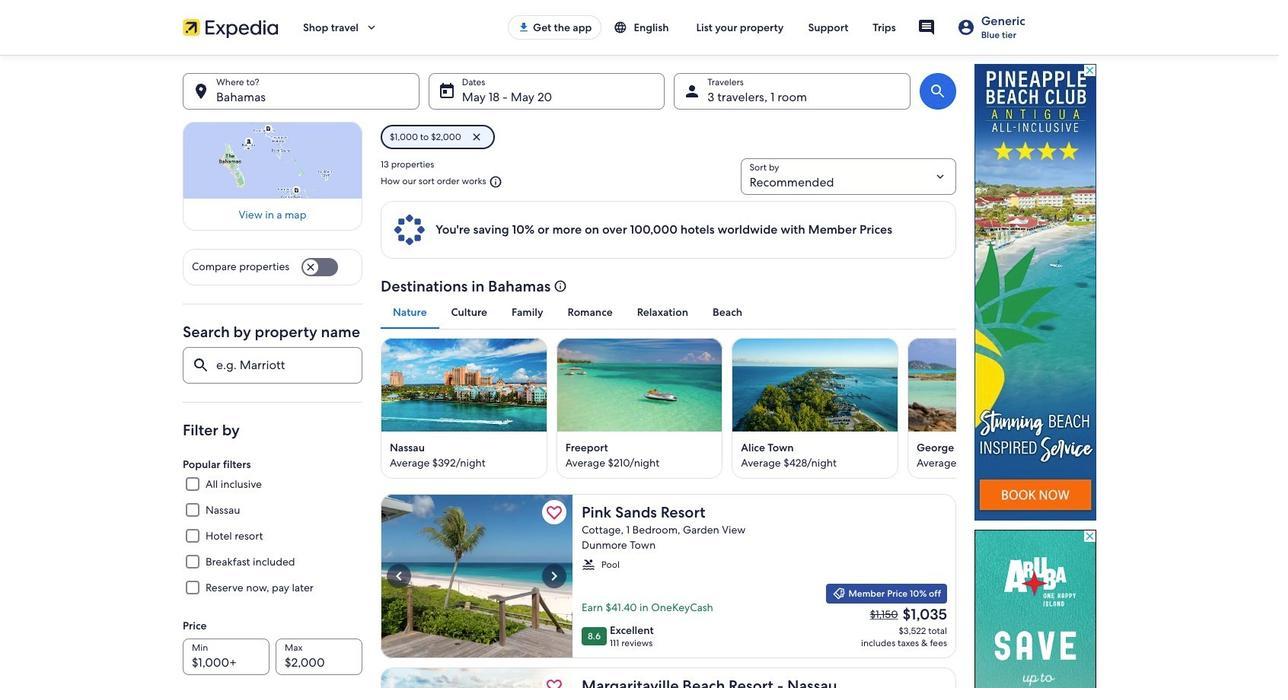 Task type: vqa. For each thing, say whether or not it's contained in the screenshot.
2nd Primary Image from the right
yes



Task type: describe. For each thing, give the bounding box(es) containing it.
trailing image
[[365, 21, 379, 34]]

0 vertical spatial small image
[[486, 175, 503, 189]]

3 primary image image from the left
[[732, 338, 899, 432]]

1 primary image image from the left
[[381, 338, 547, 432]]

$1000, Minimum, Price text field
[[183, 639, 270, 676]]

2 primary image image from the left
[[557, 338, 723, 432]]

0 vertical spatial small image
[[614, 21, 628, 34]]

1 vertical spatial small image
[[582, 558, 596, 572]]

one key blue tier image
[[393, 213, 427, 247]]

loyalty lowtier image
[[957, 18, 975, 37]]

4 primary image image from the left
[[908, 338, 1074, 432]]

show previous image for pink sands resort image
[[390, 567, 408, 586]]

exterior image
[[381, 668, 573, 689]]



Task type: locate. For each thing, give the bounding box(es) containing it.
static map image image
[[183, 122, 363, 199]]

show next image for pink sands resort image
[[545, 567, 564, 586]]

expedia logo image
[[183, 17, 279, 38]]

$2000, Maximum, Price text field
[[276, 639, 363, 676]]

download the app button image
[[518, 21, 530, 34]]

1 vertical spatial small image
[[832, 587, 846, 601]]

0 horizontal spatial small image
[[486, 175, 503, 189]]

small image
[[486, 175, 503, 189], [582, 558, 596, 572]]

primary image image
[[381, 338, 547, 432], [557, 338, 723, 432], [732, 338, 899, 432], [908, 338, 1074, 432]]

next destination image
[[948, 399, 966, 418]]

about these results image
[[554, 280, 568, 293]]

tab list
[[381, 296, 957, 329]]

search image
[[929, 82, 947, 101]]

communication center icon image
[[918, 18, 936, 37]]

restaurant image
[[381, 494, 573, 659]]

1 horizontal spatial small image
[[832, 587, 846, 601]]

1 horizontal spatial small image
[[582, 558, 596, 572]]

small image
[[614, 21, 628, 34], [832, 587, 846, 601]]

0 horizontal spatial small image
[[614, 21, 628, 34]]



